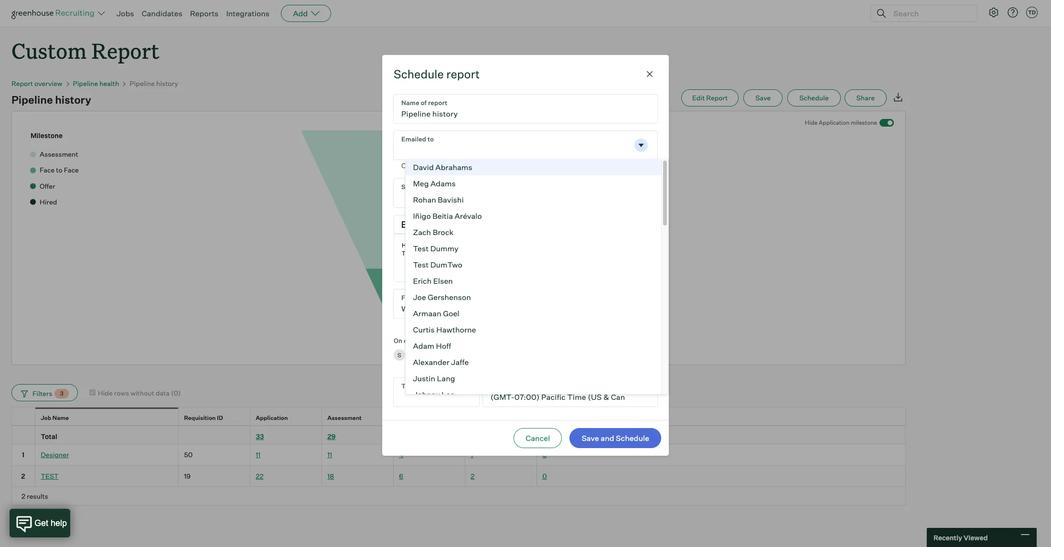 Task type: locate. For each thing, give the bounding box(es) containing it.
report for custom report
[[92, 36, 159, 64]]

test
[[41, 472, 59, 480]]

application up 33 link
[[256, 414, 288, 422]]

test for test dumtwo
[[413, 260, 429, 270]]

2 down 1 cell
[[21, 472, 25, 480]]

rohan bavishi option
[[406, 192, 661, 208]]

column header down face to face at the bottom left of page
[[394, 426, 465, 444]]

johnny lee option
[[406, 387, 661, 403]]

dummy
[[430, 244, 459, 253]]

3 0 link from the top
[[542, 472, 547, 480]]

1 horizontal spatial the
[[569, 161, 580, 169]]

1 horizontal spatial toggle flyout image
[[636, 140, 646, 150]]

2 0 link from the top
[[542, 451, 547, 459]]

toolbar
[[394, 216, 509, 234], [509, 216, 562, 234], [562, 216, 599, 234], [599, 216, 636, 234]]

row group containing 1
[[11, 444, 906, 487]]

1 horizontal spatial 11
[[327, 451, 332, 459]]

1 vertical spatial pipeline history
[[11, 93, 91, 106]]

1 inside cell
[[22, 451, 24, 459]]

1 vertical spatial history
[[55, 93, 91, 106]]

see
[[556, 161, 568, 169]]

zach
[[413, 228, 431, 237]]

th
[[457, 352, 464, 359]]

jaffe
[[451, 358, 469, 367]]

2 for 2 cell
[[21, 472, 25, 480]]

1 for row containing 1
[[22, 451, 24, 459]]

1 vertical spatial report
[[593, 161, 614, 169]]

0 horizontal spatial report
[[11, 79, 33, 88]]

pipeline for pipeline health link
[[73, 79, 98, 88]]

None field
[[394, 290, 526, 318], [394, 378, 479, 407], [483, 378, 657, 407], [394, 290, 526, 318], [394, 378, 479, 407]]

1 vertical spatial test
[[413, 260, 429, 270]]

0 link
[[542, 433, 547, 441], [542, 451, 547, 459], [542, 472, 547, 480]]

1 horizontal spatial 11 link
[[327, 451, 332, 459]]

2 inside cell
[[21, 472, 25, 480]]

designer
[[41, 451, 69, 459]]

None checkbox
[[89, 389, 95, 395]]

milestone
[[851, 119, 877, 126]]

permissions
[[501, 161, 542, 169]]

0 vertical spatial report
[[92, 36, 159, 64]]

elsen
[[433, 276, 453, 286]]

johnny
[[413, 390, 440, 400]]

1 column header from the left
[[11, 426, 35, 444]]

td button
[[1026, 7, 1038, 18]]

designer link
[[41, 451, 69, 459]]

0 vertical spatial save
[[755, 94, 771, 102]]

add
[[293, 9, 308, 18]]

hide application milestone
[[805, 119, 877, 126]]

list box
[[405, 159, 669, 547]]

0 horizontal spatial 1
[[22, 451, 24, 459]]

requisition
[[184, 414, 216, 422]]

name
[[52, 414, 69, 422]]

on day(s)
[[394, 337, 424, 345]]

td button
[[1024, 5, 1040, 20]]

pipeline history right health
[[130, 79, 178, 88]]

save for save
[[755, 94, 771, 102]]

2 11 from the left
[[327, 451, 332, 459]]

pipeline down report overview link
[[11, 93, 53, 106]]

0 horizontal spatial application
[[256, 414, 288, 422]]

1 horizontal spatial pipeline
[[73, 79, 98, 88]]

0 down cancel
[[542, 472, 547, 480]]

1 horizontal spatial application
[[819, 119, 849, 126]]

None text field
[[394, 94, 657, 123], [394, 378, 454, 407], [394, 94, 657, 123], [394, 378, 454, 407]]

save and schedule
[[582, 433, 649, 443]]

column header up 1 cell
[[11, 426, 35, 444]]

zach brock option
[[406, 224, 661, 240]]

row down lee
[[11, 407, 906, 428]]

the left full
[[569, 161, 580, 169]]

2 left results
[[21, 492, 25, 500]]

1 horizontal spatial 1
[[471, 451, 473, 459]]

test dummy option
[[406, 240, 661, 257]]

row down 1 link
[[11, 466, 906, 487]]

2 11 link from the left
[[327, 451, 332, 459]]

curtis hawthorne
[[413, 325, 476, 335]]

face left to
[[399, 414, 412, 422]]

alexander jaffe option
[[406, 354, 661, 370]]

0 horizontal spatial the
[[454, 161, 464, 169]]

1 horizontal spatial history
[[156, 79, 178, 88]]

4 toolbar from the left
[[599, 216, 636, 234]]

0 down cancel button
[[542, 451, 547, 459]]

11 link down 33
[[256, 451, 261, 459]]

test dumtwo option
[[406, 257, 661, 273]]

report right edit in the right top of the page
[[706, 94, 728, 102]]

2 vertical spatial 0 link
[[542, 472, 547, 480]]

toggle flyout image
[[636, 388, 646, 397]]

11 down 29
[[327, 451, 332, 459]]

29
[[327, 433, 336, 441]]

row containing 1
[[11, 444, 906, 466]]

4 row from the top
[[11, 466, 906, 487]]

1 11 link from the left
[[256, 451, 261, 459]]

2 horizontal spatial pipeline
[[130, 79, 155, 88]]

users
[[418, 161, 436, 169]]

schedule for schedule report
[[394, 67, 444, 81]]

pipeline right health
[[130, 79, 155, 88]]

t
[[428, 352, 432, 359]]

test dumtwo
[[413, 260, 463, 270]]

report left overview on the left
[[11, 79, 33, 88]]

0 horizontal spatial pipeline history
[[11, 93, 91, 106]]

rohan
[[413, 195, 436, 205]]

rohan bavishi
[[413, 195, 464, 205]]

test
[[413, 244, 429, 253], [413, 260, 429, 270]]

row up 1 link
[[11, 426, 906, 444]]

0 horizontal spatial 11 link
[[256, 451, 261, 459]]

filter image
[[20, 390, 28, 398]]

alexander jaffe
[[413, 358, 469, 367]]

19
[[184, 472, 191, 480]]

0 link down hired
[[542, 433, 547, 441]]

pipeline history down overview on the left
[[11, 93, 91, 106]]

milestone
[[31, 131, 63, 140]]

0 link down cancel
[[542, 472, 547, 480]]

face right to
[[420, 414, 434, 422]]

goel
[[443, 309, 460, 318]]

0 horizontal spatial report
[[446, 67, 480, 81]]

3 row from the top
[[11, 444, 906, 466]]

1 up 2 'link'
[[471, 451, 473, 459]]

0 horizontal spatial schedule
[[394, 67, 444, 81]]

health
[[99, 79, 119, 88]]

edit report link
[[681, 89, 739, 107]]

the right with
[[454, 161, 464, 169]]

share button
[[844, 89, 887, 107]]

0 horizontal spatial toggle flyout image
[[458, 388, 468, 397]]

1 toolbar from the left
[[394, 216, 509, 234]]

to
[[413, 414, 419, 422]]

0 vertical spatial toggle flyout image
[[636, 140, 646, 150]]

1 vertical spatial save
[[582, 433, 599, 443]]

1 horizontal spatial report
[[593, 161, 614, 169]]

Only users with the necessary permissions will see the full report field
[[394, 131, 657, 171]]

2 cell
[[11, 466, 35, 487]]

2 0 from the top
[[542, 451, 547, 459]]

11 link
[[256, 451, 261, 459], [327, 451, 332, 459]]

1 row from the top
[[11, 407, 906, 428]]

pipeline left health
[[73, 79, 98, 88]]

0 vertical spatial test
[[413, 244, 429, 253]]

1 vertical spatial report
[[11, 79, 33, 88]]

row
[[11, 407, 906, 428], [11, 426, 906, 444], [11, 444, 906, 466], [11, 466, 906, 487]]

2 vertical spatial report
[[706, 94, 728, 102]]

0 horizontal spatial face
[[399, 414, 412, 422]]

zach brock
[[413, 228, 454, 237]]

report inside field
[[593, 161, 614, 169]]

row group
[[11, 444, 906, 487]]

2 the from the left
[[569, 161, 580, 169]]

row containing total
[[11, 426, 906, 444]]

meg adams option
[[406, 176, 661, 192]]

None text field
[[394, 179, 657, 208]]

jobs link
[[117, 9, 134, 18]]

0 down hired
[[542, 433, 547, 441]]

11 down 33
[[256, 451, 261, 459]]

report
[[446, 67, 480, 81], [593, 161, 614, 169]]

22 link
[[256, 472, 263, 480]]

row containing 2
[[11, 466, 906, 487]]

david abrahams
[[413, 163, 473, 172]]

2
[[21, 472, 25, 480], [471, 472, 474, 480], [21, 492, 25, 500]]

job name
[[41, 414, 69, 422]]

history
[[156, 79, 178, 88], [55, 93, 91, 106]]

test up erich
[[413, 260, 429, 270]]

1 the from the left
[[454, 161, 464, 169]]

2 horizontal spatial report
[[706, 94, 728, 102]]

1 11 from the left
[[256, 451, 261, 459]]

pipeline health link
[[73, 79, 119, 88]]

schedule report
[[394, 67, 480, 81]]

toggle flyout image
[[636, 140, 646, 150], [458, 388, 468, 397]]

1 horizontal spatial face
[[420, 414, 434, 422]]

0
[[542, 433, 547, 441], [542, 451, 547, 459], [542, 472, 547, 480]]

1 vertical spatial schedule
[[799, 94, 829, 102]]

1 vertical spatial 0
[[542, 451, 547, 459]]

save inside "button"
[[755, 94, 771, 102]]

1 up 2 cell
[[22, 451, 24, 459]]

0 vertical spatial schedule
[[394, 67, 444, 81]]

face
[[399, 414, 412, 422], [420, 414, 434, 422]]

0 horizontal spatial 11
[[256, 451, 261, 459]]

0 vertical spatial history
[[156, 79, 178, 88]]

schedule
[[394, 67, 444, 81], [799, 94, 829, 102], [616, 433, 649, 443]]

1 horizontal spatial save
[[755, 94, 771, 102]]

2 column header from the left
[[179, 426, 250, 444]]

11 link down 29
[[327, 451, 332, 459]]

group
[[394, 216, 657, 234]]

2 1 from the left
[[471, 451, 473, 459]]

0 vertical spatial pipeline history
[[130, 79, 178, 88]]

candidates
[[142, 9, 182, 18]]

adam hoff option
[[406, 338, 661, 354]]

1 1 from the left
[[22, 451, 24, 459]]

candidates link
[[142, 9, 182, 18]]

2 vertical spatial 0
[[542, 472, 547, 480]]

0 link down cancel button
[[542, 451, 547, 459]]

assessment
[[327, 414, 362, 422]]

2 row from the top
[[11, 426, 906, 444]]

custom report
[[11, 36, 159, 64]]

1 horizontal spatial report
[[92, 36, 159, 64]]

1
[[22, 451, 24, 459], [471, 451, 473, 459]]

1 vertical spatial 0 link
[[542, 451, 547, 459]]

report up health
[[92, 36, 159, 64]]

0 vertical spatial 0 link
[[542, 433, 547, 441]]

column header
[[11, 426, 35, 444], [179, 426, 250, 444], [394, 426, 465, 444], [465, 426, 537, 444]]

0 link for 1
[[542, 451, 547, 459]]

david
[[413, 163, 434, 172]]

1 0 from the top
[[542, 433, 547, 441]]

33
[[256, 433, 264, 441]]

test down zach
[[413, 244, 429, 253]]

save inside button
[[582, 433, 599, 443]]

0 vertical spatial 0
[[542, 433, 547, 441]]

greenhouse recruiting image
[[11, 8, 97, 19]]

schedule button
[[787, 89, 841, 107]]

integrations
[[226, 9, 270, 18]]

3 0 from the top
[[542, 472, 547, 480]]

2 results
[[21, 492, 48, 500]]

column header down id
[[179, 426, 250, 444]]

row containing job name
[[11, 407, 906, 428]]

application right hide
[[819, 119, 849, 126]]

none field toggle flyout
[[483, 378, 657, 407]]

curtis
[[413, 325, 435, 335]]

1 test from the top
[[413, 244, 429, 253]]

the
[[454, 161, 464, 169], [569, 161, 580, 169]]

total column header
[[35, 426, 179, 444]]

1 horizontal spatial schedule
[[616, 433, 649, 443]]

table
[[11, 407, 906, 505]]

column header down offer
[[465, 426, 537, 444]]

day(s)
[[404, 337, 424, 345]]

0 horizontal spatial save
[[582, 433, 599, 443]]

0 horizontal spatial history
[[55, 93, 91, 106]]

2 horizontal spatial schedule
[[799, 94, 829, 102]]

justin lang option
[[406, 370, 661, 387]]

jobs
[[117, 9, 134, 18]]

iñigo
[[413, 211, 431, 221]]

1 for 1 link
[[471, 451, 473, 459]]

row up 2 'link'
[[11, 444, 906, 466]]

2 test from the top
[[413, 260, 429, 270]]

save button
[[744, 89, 783, 107]]

0 horizontal spatial pipeline
[[11, 93, 53, 106]]



Task type: vqa. For each thing, say whether or not it's contained in the screenshot.
the leftmost Pipeline
yes



Task type: describe. For each thing, give the bounding box(es) containing it.
job
[[41, 414, 51, 422]]

with
[[438, 161, 452, 169]]

recently
[[933, 533, 962, 542]]

1 horizontal spatial pipeline history
[[130, 79, 178, 88]]

justin
[[413, 374, 435, 383]]

list box containing david abrahams
[[405, 159, 669, 547]]

arévalo
[[455, 211, 482, 221]]

recently viewed
[[933, 533, 988, 542]]

erich elsen
[[413, 276, 453, 286]]

6 link
[[399, 472, 403, 480]]

hired
[[542, 414, 558, 422]]

beitia
[[433, 211, 453, 221]]

1 link
[[471, 451, 473, 459]]

pipeline health
[[73, 79, 119, 88]]

pipeline for pipeline history link
[[130, 79, 155, 88]]

adam hoff
[[413, 341, 451, 351]]

share
[[856, 94, 875, 102]]

w
[[442, 352, 448, 359]]

2 down 1 link
[[471, 472, 474, 480]]

joe
[[413, 293, 426, 302]]

download image
[[892, 91, 904, 103]]

td
[[1028, 9, 1036, 16]]

4 link
[[399, 451, 403, 459]]

table containing total
[[11, 407, 906, 505]]

s
[[398, 352, 401, 359]]

full
[[582, 161, 592, 169]]

edit
[[692, 94, 705, 102]]

alexander
[[413, 358, 450, 367]]

only
[[401, 161, 416, 169]]

necessary
[[466, 161, 500, 169]]

3 column header from the left
[[394, 426, 465, 444]]

save for save and schedule
[[582, 433, 599, 443]]

joe gershenson option
[[406, 289, 661, 305]]

add button
[[281, 5, 331, 22]]

Search text field
[[891, 6, 968, 20]]

2 face from the left
[[420, 414, 434, 422]]

cancel button
[[514, 428, 562, 448]]

curtis hawthorne option
[[406, 322, 661, 338]]

reports link
[[190, 9, 219, 18]]

4 column header from the left
[[465, 426, 537, 444]]

1 face from the left
[[399, 414, 412, 422]]

18
[[327, 472, 334, 480]]

2 vertical spatial schedule
[[616, 433, 649, 443]]

0 vertical spatial report
[[446, 67, 480, 81]]

save and schedule this report to revisit it! element
[[744, 89, 787, 107]]

reports
[[190, 9, 219, 18]]

test dummy
[[413, 244, 459, 253]]

bavishi
[[438, 195, 464, 205]]

lee
[[442, 390, 455, 400]]

meg adams
[[413, 179, 456, 188]]

0 for 1
[[542, 451, 547, 459]]

4
[[399, 451, 403, 459]]

armaan
[[413, 309, 442, 318]]

overview
[[34, 79, 62, 88]]

6
[[399, 472, 403, 480]]

offer
[[471, 414, 485, 422]]

test for test dummy
[[413, 244, 429, 253]]

dumtwo
[[430, 260, 463, 270]]

cancel
[[526, 433, 550, 443]]

3 toolbar from the left
[[562, 216, 599, 234]]

edit report
[[692, 94, 728, 102]]

viewed
[[964, 533, 988, 542]]

only users with the necessary permissions will see the full report
[[401, 161, 614, 169]]

adam
[[413, 341, 435, 351]]

close modal icon image
[[644, 68, 655, 80]]

and
[[601, 433, 614, 443]]

report overview link
[[11, 79, 62, 88]]

0 vertical spatial application
[[819, 119, 849, 126]]

22
[[256, 472, 263, 480]]

29 link
[[327, 433, 336, 441]]

1 0 link from the top
[[542, 433, 547, 441]]

brock
[[433, 228, 454, 237]]

abrahams
[[436, 163, 473, 172]]

50
[[184, 451, 193, 459]]

schedule for schedule
[[799, 94, 829, 102]]

total
[[41, 433, 57, 441]]

18 link
[[327, 472, 334, 480]]

report for edit report
[[706, 94, 728, 102]]

configure image
[[988, 7, 999, 18]]

face to face
[[399, 414, 434, 422]]

2 for 2 results
[[21, 492, 25, 500]]

report overview
[[11, 79, 62, 88]]

test link
[[41, 472, 59, 480]]

armaan goel option
[[406, 305, 661, 322]]

hide
[[805, 119, 817, 126]]

results
[[27, 492, 48, 500]]

custom
[[11, 36, 87, 64]]

meg
[[413, 179, 429, 188]]

filters
[[32, 389, 52, 397]]

3
[[60, 390, 63, 397]]

1 vertical spatial application
[[256, 414, 288, 422]]

david abrahams option
[[406, 159, 661, 176]]

justin lang
[[413, 374, 455, 383]]

hoff
[[436, 341, 451, 351]]

0 link for 2
[[542, 472, 547, 480]]

on
[[394, 337, 402, 345]]

integrations link
[[226, 9, 270, 18]]

lang
[[437, 374, 455, 383]]

toggle flyout image inside only users with the necessary permissions will see the full report field
[[636, 140, 646, 150]]

iñigo beitia arévalo option
[[406, 208, 661, 224]]

iñigo beitia arévalo
[[413, 211, 482, 221]]

0 for 2
[[542, 472, 547, 480]]

armaan goel
[[413, 309, 460, 318]]

erich elsen option
[[406, 273, 661, 289]]

2 toolbar from the left
[[509, 216, 562, 234]]

1 vertical spatial toggle flyout image
[[458, 388, 468, 397]]

1 cell
[[11, 444, 35, 466]]

erich
[[413, 276, 432, 286]]

requisition id
[[184, 414, 223, 422]]

2 link
[[471, 472, 474, 480]]



